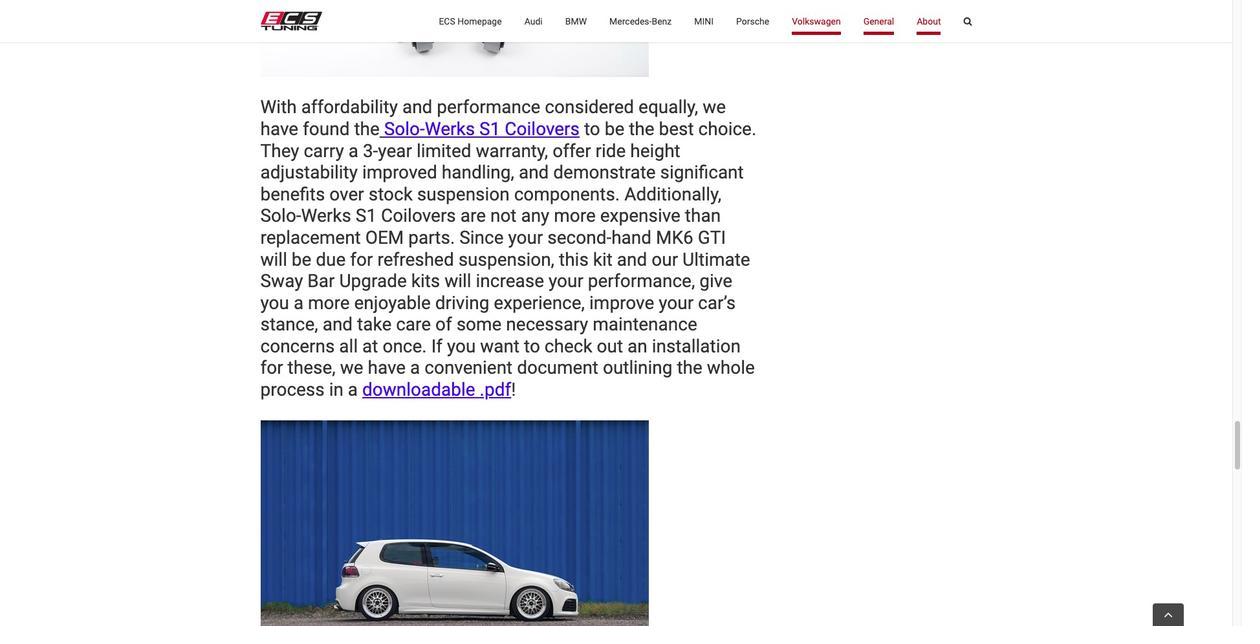 Task type: locate. For each thing, give the bounding box(es) containing it.
s1 inside to be the best choice. they carry a 3-year limited warranty, offer ride height adjustability improved handling, and demonstrate significant benefits over stock suspension components. additionally, solo-werks s1 coilovers are not any more expensive than replacement oem parts. since your second-hand mk6 gti will be due for refreshed suspension, this kit and our ultimate sway bar upgrade kits will increase your performance, give you a more enjoyable driving experience, improve your car's stance, and take care of some necessary maintenance concerns all at once. if you want to check out an installation for these, we have a convenient document outlining the whole process in a
[[356, 205, 377, 227]]

0 vertical spatial more
[[554, 205, 596, 227]]

the
[[354, 118, 380, 140], [629, 118, 655, 140], [677, 358, 703, 379]]

1 vertical spatial solo-
[[261, 205, 301, 227]]

solo- up year
[[384, 118, 425, 140]]

convenient
[[425, 358, 513, 379]]

1 horizontal spatial be
[[605, 118, 625, 140]]

with affordability and performance considered equally, we have found the
[[261, 97, 726, 140]]

porsche link
[[737, 0, 770, 42]]

0 horizontal spatial coilovers
[[381, 205, 456, 227]]

will up driving
[[445, 271, 472, 292]]

0 horizontal spatial s1
[[356, 205, 377, 227]]

1 vertical spatial to
[[524, 336, 540, 357]]

some
[[457, 314, 502, 335]]

0 horizontal spatial you
[[261, 292, 289, 314]]

werks up 'replacement'
[[301, 205, 351, 227]]

the up 3-
[[354, 118, 380, 140]]

1 vertical spatial will
[[445, 271, 472, 292]]

are
[[461, 205, 486, 227]]

solo- inside to be the best choice. they carry a 3-year limited warranty, offer ride height adjustability improved handling, and demonstrate significant benefits over stock suspension components. additionally, solo-werks s1 coilovers are not any more expensive than replacement oem parts. since your second-hand mk6 gti will be due for refreshed suspension, this kit and our ultimate sway bar upgrade kits will increase your performance, give you a more enjoyable driving experience, improve your car's stance, and take care of some necessary maintenance concerns all at once. if you want to check out an installation for these, we have a convenient document outlining the whole process in a
[[261, 205, 301, 227]]

to down considered
[[584, 118, 601, 140]]

for up upgrade
[[350, 249, 373, 270]]

you down sway
[[261, 292, 289, 314]]

due
[[316, 249, 346, 270]]

1 vertical spatial s1
[[356, 205, 377, 227]]

will up sway
[[261, 249, 287, 270]]

and up all
[[323, 314, 353, 335]]

with
[[261, 97, 297, 118]]

solo- down benefits
[[261, 205, 301, 227]]

the up height
[[629, 118, 655, 140]]

0 vertical spatial you
[[261, 292, 289, 314]]

1 horizontal spatial the
[[629, 118, 655, 140]]

any
[[521, 205, 550, 227]]

1 horizontal spatial for
[[350, 249, 373, 270]]

1 horizontal spatial coilovers
[[505, 118, 580, 140]]

s1 down performance
[[480, 118, 501, 140]]

your down this
[[549, 271, 584, 292]]

have down 'at'
[[368, 358, 406, 379]]

choice.
[[699, 118, 757, 140]]

increase
[[476, 271, 544, 292]]

have
[[261, 118, 298, 140], [368, 358, 406, 379]]

1 horizontal spatial s1
[[480, 118, 501, 140]]

more
[[554, 205, 596, 227], [308, 292, 350, 314]]

demonstrate
[[554, 162, 656, 183]]

0 horizontal spatial for
[[261, 358, 283, 379]]

mercedes-
[[610, 16, 652, 26]]

0 horizontal spatial more
[[308, 292, 350, 314]]

to be the best choice. they carry a 3-year limited warranty, offer ride height adjustability improved handling, and demonstrate significant benefits over stock suspension components. additionally, solo-werks s1 coilovers are not any more expensive than replacement oem parts. since your second-hand mk6 gti will be due for refreshed suspension, this kit and our ultimate sway bar upgrade kits will increase your performance, give you a more enjoyable driving experience, improve your car's stance, and take care of some necessary maintenance concerns all at once. if you want to check out an installation for these, we have a convenient document outlining the whole process in a
[[261, 118, 757, 401]]

the down the 'installation'
[[677, 358, 703, 379]]

0 vertical spatial will
[[261, 249, 287, 270]]

we
[[703, 97, 726, 118], [340, 358, 363, 379]]

your
[[508, 227, 543, 248], [549, 271, 584, 292], [659, 292, 694, 314]]

0 horizontal spatial werks
[[301, 205, 351, 227]]

1 horizontal spatial we
[[703, 97, 726, 118]]

3-
[[363, 140, 378, 162]]

.pdf
[[480, 379, 511, 401]]

1 vertical spatial more
[[308, 292, 350, 314]]

0 horizontal spatial have
[[261, 118, 298, 140]]

homepage
[[458, 16, 502, 26]]

more down bar
[[308, 292, 350, 314]]

you
[[261, 292, 289, 314], [447, 336, 476, 357]]

car's
[[698, 292, 736, 314]]

kits
[[411, 271, 440, 292]]

0 vertical spatial werks
[[425, 118, 475, 140]]

you up convenient
[[447, 336, 476, 357]]

to down necessary
[[524, 336, 540, 357]]

0 horizontal spatial we
[[340, 358, 363, 379]]

1 vertical spatial we
[[340, 358, 363, 379]]

driving
[[435, 292, 490, 314]]

0 vertical spatial to
[[584, 118, 601, 140]]

coilovers
[[505, 118, 580, 140], [381, 205, 456, 227]]

2 horizontal spatial the
[[677, 358, 703, 379]]

they
[[261, 140, 299, 162]]

0 vertical spatial for
[[350, 249, 373, 270]]

0 horizontal spatial be
[[292, 249, 312, 270]]

1 horizontal spatial you
[[447, 336, 476, 357]]

height
[[631, 140, 681, 162]]

0 vertical spatial s1
[[480, 118, 501, 140]]

ecs homepage
[[439, 16, 502, 26]]

1 vertical spatial be
[[292, 249, 312, 270]]

performance,
[[588, 271, 695, 292]]

to
[[584, 118, 601, 140], [524, 336, 540, 357]]

1 horizontal spatial werks
[[425, 118, 475, 140]]

solo-
[[384, 118, 425, 140], [261, 205, 301, 227]]

have up they
[[261, 118, 298, 140]]

0 vertical spatial solo-
[[384, 118, 425, 140]]

1 vertical spatial you
[[447, 336, 476, 357]]

benz
[[652, 16, 672, 26]]

your down any
[[508, 227, 543, 248]]

parts.
[[409, 227, 455, 248]]

have inside with affordability and performance considered equally, we have found the
[[261, 118, 298, 140]]

for
[[350, 249, 373, 270], [261, 358, 283, 379]]

1 vertical spatial werks
[[301, 205, 351, 227]]

equally,
[[639, 97, 699, 118]]

for up process
[[261, 358, 283, 379]]

suspension,
[[459, 249, 555, 270]]

0 horizontal spatial solo-
[[261, 205, 301, 227]]

not
[[491, 205, 517, 227]]

1 horizontal spatial have
[[368, 358, 406, 379]]

we up choice.
[[703, 97, 726, 118]]

and up year
[[403, 97, 433, 118]]

coilovers up parts. on the left of page
[[381, 205, 456, 227]]

offer
[[553, 140, 591, 162]]

werks inside to be the best choice. they carry a 3-year limited warranty, offer ride height adjustability improved handling, and demonstrate significant benefits over stock suspension components. additionally, solo-werks s1 coilovers are not any more expensive than replacement oem parts. since your second-hand mk6 gti will be due for refreshed suspension, this kit and our ultimate sway bar upgrade kits will increase your performance, give you a more enjoyable driving experience, improve your car's stance, and take care of some necessary maintenance concerns all at once. if you want to check out an installation for these, we have a convenient document outlining the whole process in a
[[301, 205, 351, 227]]

0 horizontal spatial to
[[524, 336, 540, 357]]

1 horizontal spatial more
[[554, 205, 596, 227]]

bmw link
[[565, 0, 587, 42]]

be up ride at the top of the page
[[605, 118, 625, 140]]

your up maintenance
[[659, 292, 694, 314]]

second-
[[548, 227, 612, 248]]

0 vertical spatial have
[[261, 118, 298, 140]]

be
[[605, 118, 625, 140], [292, 249, 312, 270]]

we inside with affordability and performance considered equally, we have found the
[[703, 97, 726, 118]]

check
[[545, 336, 593, 357]]

downloadable .pdf link
[[362, 379, 511, 401]]

once.
[[383, 336, 427, 357]]

and
[[403, 97, 433, 118], [519, 162, 549, 183], [617, 249, 647, 270], [323, 314, 353, 335]]

more up second-
[[554, 205, 596, 227]]

werks up limited
[[425, 118, 475, 140]]

document
[[517, 358, 599, 379]]

1 horizontal spatial to
[[584, 118, 601, 140]]

0 horizontal spatial the
[[354, 118, 380, 140]]

mini link
[[695, 0, 714, 42]]

1 horizontal spatial solo-
[[384, 118, 425, 140]]

best
[[659, 118, 694, 140]]

coilovers up offer
[[505, 118, 580, 140]]

installation
[[652, 336, 741, 357]]

warranty,
[[476, 140, 548, 162]]

be down 'replacement'
[[292, 249, 312, 270]]

ride
[[596, 140, 626, 162]]

out
[[597, 336, 623, 357]]

s1 up oem
[[356, 205, 377, 227]]

downloadable .pdf !
[[362, 379, 516, 401]]

over
[[330, 184, 364, 205]]

0 vertical spatial we
[[703, 97, 726, 118]]

mk6
[[656, 227, 694, 248]]

we down all
[[340, 358, 363, 379]]

1 horizontal spatial your
[[549, 271, 584, 292]]

1 vertical spatial have
[[368, 358, 406, 379]]

a left 3-
[[349, 140, 359, 162]]

1 vertical spatial coilovers
[[381, 205, 456, 227]]

1 horizontal spatial will
[[445, 271, 472, 292]]



Task type: describe. For each thing, give the bounding box(es) containing it.
2 horizontal spatial your
[[659, 292, 694, 314]]

stock
[[369, 184, 413, 205]]

affordability
[[301, 97, 398, 118]]

we inside to be the best choice. they carry a 3-year limited warranty, offer ride height adjustability improved handling, and demonstrate significant benefits over stock suspension components. additionally, solo-werks s1 coilovers are not any more expensive than replacement oem parts. since your second-hand mk6 gti will be due for refreshed suspension, this kit and our ultimate sway bar upgrade kits will increase your performance, give you a more enjoyable driving experience, improve your car's stance, and take care of some necessary maintenance concerns all at once. if you want to check out an installation for these, we have a convenient document outlining the whole process in a
[[340, 358, 363, 379]]

adjustability
[[261, 162, 358, 183]]

improved
[[362, 162, 437, 183]]

refreshed
[[378, 249, 454, 270]]

of
[[436, 314, 452, 335]]

mercedes-benz link
[[610, 0, 672, 42]]

suspension
[[417, 184, 510, 205]]

porsche
[[737, 16, 770, 26]]

volkswagen
[[792, 16, 841, 26]]

solo-werks s1 coilovers link
[[384, 118, 580, 140]]

components.
[[514, 184, 620, 205]]

and inside with affordability and performance considered equally, we have found the
[[403, 97, 433, 118]]

0 horizontal spatial your
[[508, 227, 543, 248]]

handling,
[[442, 162, 515, 183]]

significant
[[661, 162, 744, 183]]

at
[[363, 336, 378, 357]]

a right in
[[348, 379, 358, 401]]

and down warranty,
[[519, 162, 549, 183]]

the inside with affordability and performance considered equally, we have found the
[[354, 118, 380, 140]]

bar
[[308, 271, 335, 292]]

these,
[[288, 358, 336, 379]]

0 vertical spatial be
[[605, 118, 625, 140]]

audi link
[[525, 0, 543, 42]]

0 horizontal spatial will
[[261, 249, 287, 270]]

stance,
[[261, 314, 318, 335]]

expensive
[[600, 205, 681, 227]]

a up stance,
[[294, 292, 304, 314]]

this
[[559, 249, 589, 270]]

since
[[460, 227, 504, 248]]

ultimate
[[683, 249, 751, 270]]

ecs
[[439, 16, 455, 26]]

solo-werks s1 coilovers
[[384, 118, 580, 140]]

volkswagen link
[[792, 0, 841, 42]]

found
[[303, 118, 350, 140]]

benefits
[[261, 184, 325, 205]]

about link
[[917, 0, 941, 42]]

hand
[[612, 227, 652, 248]]

about
[[917, 16, 941, 26]]

have inside to be the best choice. they carry a 3-year limited warranty, offer ride height adjustability improved handling, and demonstrate significant benefits over stock suspension components. additionally, solo-werks s1 coilovers are not any more expensive than replacement oem parts. since your second-hand mk6 gti will be due for refreshed suspension, this kit and our ultimate sway bar upgrade kits will increase your performance, give you a more enjoyable driving experience, improve your car's stance, and take care of some necessary maintenance concerns all at once. if you want to check out an installation for these, we have a convenient document outlining the whole process in a
[[368, 358, 406, 379]]

additionally,
[[625, 184, 722, 205]]

want
[[480, 336, 520, 357]]

kit
[[593, 249, 613, 270]]

ecs homepage link
[[439, 0, 502, 42]]

year
[[378, 140, 412, 162]]

than
[[685, 205, 721, 227]]

replacement
[[261, 227, 361, 248]]

!
[[511, 379, 516, 401]]

mercedes-benz
[[610, 16, 672, 26]]

general
[[864, 16, 895, 26]]

concerns
[[261, 336, 335, 357]]

upgrade
[[339, 271, 407, 292]]

experience,
[[494, 292, 585, 314]]

an
[[628, 336, 648, 357]]

general link
[[864, 0, 895, 42]]

and down hand
[[617, 249, 647, 270]]

take
[[357, 314, 392, 335]]

a up downloadable
[[410, 358, 420, 379]]

1 vertical spatial for
[[261, 358, 283, 379]]

performance
[[437, 97, 541, 118]]

limited
[[417, 140, 472, 162]]

enjoyable
[[354, 292, 431, 314]]

process
[[261, 379, 325, 401]]

all
[[339, 336, 358, 357]]

sway
[[261, 271, 303, 292]]

coilovers inside to be the best choice. they carry a 3-year limited warranty, offer ride height adjustability improved handling, and demonstrate significant benefits over stock suspension components. additionally, solo-werks s1 coilovers are not any more expensive than replacement oem parts. since your second-hand mk6 gti will be due for refreshed suspension, this kit and our ultimate sway bar upgrade kits will increase your performance, give you a more enjoyable driving experience, improve your car's stance, and take care of some necessary maintenance concerns all at once. if you want to check out an installation for these, we have a convenient document outlining the whole process in a
[[381, 205, 456, 227]]

necessary
[[506, 314, 588, 335]]

audi
[[525, 16, 543, 26]]

care
[[396, 314, 431, 335]]

if
[[431, 336, 443, 357]]

downloadable
[[362, 379, 475, 401]]

our
[[652, 249, 678, 270]]

0 vertical spatial coilovers
[[505, 118, 580, 140]]

ecs tuning logo image
[[261, 12, 322, 30]]

in
[[329, 379, 344, 401]]

carry
[[304, 140, 344, 162]]

mini
[[695, 16, 714, 26]]

gti
[[698, 227, 726, 248]]

give
[[700, 271, 733, 292]]

oem
[[365, 227, 404, 248]]

considered
[[545, 97, 634, 118]]

bmw
[[565, 16, 587, 26]]

improve
[[590, 292, 655, 314]]

outlining
[[603, 358, 673, 379]]



Task type: vqa. For each thing, say whether or not it's contained in the screenshot.
bottommost Read More Link
no



